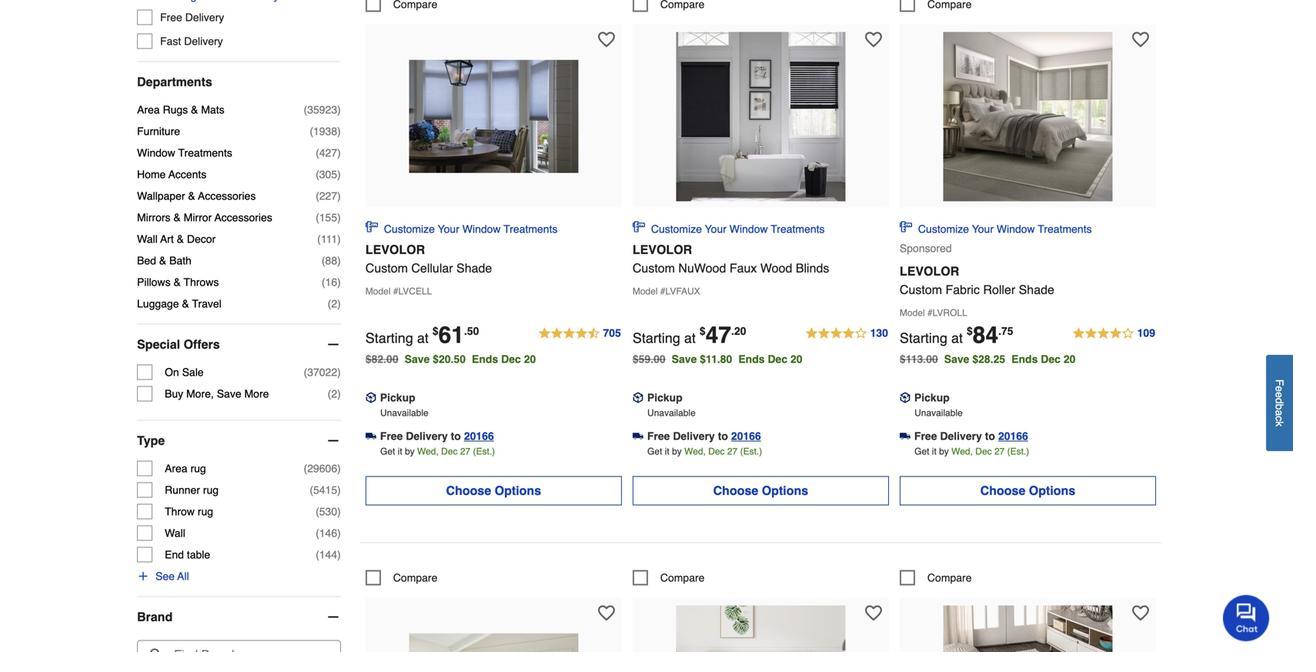 Task type: locate. For each thing, give the bounding box(es) containing it.
d
[[1274, 398, 1287, 404]]

customize your window treatments link
[[366, 221, 558, 237], [633, 221, 825, 237], [900, 221, 1093, 237]]

custom inside levolor custom fabric roller shade
[[900, 283, 943, 297]]

0 horizontal spatial 27
[[460, 446, 471, 457]]

f e e d b a c k button
[[1267, 355, 1294, 451]]

compare inside 5014305127 element
[[661, 572, 705, 584]]

1 2 from the top
[[331, 298, 337, 310]]

rug up runner rug
[[191, 463, 206, 475]]

pickup down $82.00
[[380, 391, 416, 404]]

ends dec 20 element down .75
[[1012, 353, 1082, 365]]

2 customize from the left
[[651, 223, 702, 235]]

1 customize from the left
[[384, 223, 435, 235]]

1 horizontal spatial get
[[648, 446, 663, 457]]

20 for 47
[[791, 353, 803, 365]]

savings save $28.25 element
[[945, 353, 1082, 365]]

5415
[[313, 484, 337, 496]]

starting up was price $113.00 element
[[900, 330, 948, 346]]

0 horizontal spatial shade
[[457, 261, 492, 275]]

custom inside levolor custom nuwood faux wood blinds
[[633, 261, 675, 275]]

a
[[1274, 410, 1287, 416]]

get it by wed, dec 27 (est.)
[[380, 446, 495, 457], [648, 446, 763, 457], [915, 446, 1030, 457]]

rug for runner rug
[[203, 484, 219, 496]]

# up starting at $ 47 .20
[[661, 286, 666, 297]]

2 horizontal spatial model
[[900, 308, 925, 318]]

pickup image
[[900, 392, 911, 403]]

your up levolor custom cellular shade at top left
[[438, 223, 460, 235]]

faux
[[730, 261, 757, 275]]

4 ) from the top
[[337, 168, 341, 181]]

minus image up ( 37022 )
[[326, 337, 341, 352]]

2 horizontal spatial (est.)
[[1008, 446, 1030, 457]]

2 27 from the left
[[728, 446, 738, 457]]

$ up $11.80 at the right
[[700, 325, 706, 337]]

0 horizontal spatial wall
[[137, 233, 158, 245]]

starting at $ 47 .20
[[633, 322, 747, 348]]

# up starting at $ 84 .75
[[928, 308, 933, 318]]

unavailable down $113.00
[[915, 408, 963, 418]]

save down "actual price $84.75" "element"
[[945, 353, 970, 365]]

pickup image down $82.00
[[366, 392, 376, 403]]

1 by from the left
[[405, 446, 415, 457]]

2 horizontal spatial choose options
[[981, 484, 1076, 498]]

0 horizontal spatial choose options link
[[366, 476, 622, 505]]

minus image inside type button
[[326, 433, 341, 449]]

shade right roller in the top right of the page
[[1019, 283, 1055, 297]]

$ inside starting at $ 47 .20
[[700, 325, 706, 337]]

2 horizontal spatial 20166 button
[[999, 428, 1029, 444]]

customize your window treatments
[[384, 223, 558, 235], [651, 223, 825, 235], [919, 223, 1093, 235]]

1 ) from the top
[[337, 104, 341, 116]]

20
[[524, 353, 536, 365], [791, 353, 803, 365], [1064, 353, 1076, 365]]

minus image
[[326, 610, 341, 625]]

0 horizontal spatial to
[[451, 430, 461, 442]]

2 20 from the left
[[791, 353, 803, 365]]

12 ) from the top
[[337, 388, 341, 400]]

2 starting from the left
[[633, 330, 681, 346]]

1 at from the left
[[417, 330, 429, 346]]

20166 button
[[464, 428, 494, 444], [732, 428, 762, 444], [999, 428, 1029, 444]]

actual price $47.20 element
[[633, 322, 747, 349]]

2 horizontal spatial by
[[940, 446, 950, 457]]

4 stars image
[[805, 324, 890, 343], [1073, 324, 1157, 343]]

by
[[405, 446, 415, 457], [672, 446, 682, 457], [940, 446, 950, 457]]

2 ) from the top
[[337, 125, 341, 137]]

& right bed
[[159, 255, 166, 267]]

save down actual price $47.20 'element'
[[672, 353, 697, 365]]

1 vertical spatial area
[[165, 463, 188, 475]]

wall for wall
[[165, 527, 185, 540]]

at inside starting at $ 47 .20
[[685, 330, 696, 346]]

14 ) from the top
[[337, 484, 341, 496]]

35923
[[307, 104, 337, 116]]

3 choose from the left
[[981, 484, 1026, 498]]

1 (est.) from the left
[[473, 446, 495, 457]]

& for accessories
[[188, 190, 195, 202]]

pickup for pickup icon for first 20166 button from the left
[[380, 391, 416, 404]]

9 ) from the top
[[337, 276, 341, 288]]

2 horizontal spatial your
[[973, 223, 994, 235]]

ends
[[472, 353, 499, 365], [739, 353, 765, 365], [1012, 353, 1039, 365]]

2 get from the left
[[648, 446, 663, 457]]

2 truck filled image from the left
[[633, 431, 644, 442]]

& left "mirror"
[[174, 211, 181, 224]]

pillows
[[137, 276, 171, 288]]

) for end table
[[337, 549, 341, 561]]

1 ( 2 ) from the top
[[328, 298, 341, 310]]

window down 'furniture'
[[137, 147, 175, 159]]

customize up sponsored
[[919, 223, 970, 235]]

bath
[[169, 255, 192, 267]]

0 horizontal spatial $
[[433, 325, 439, 337]]

1 choose options link from the left
[[366, 476, 622, 505]]

2 down ( 16 )
[[331, 298, 337, 310]]

ends dec 20 element down .50
[[472, 353, 542, 365]]

levolor custom cellular shade
[[366, 242, 492, 275]]

2 vertical spatial rug
[[198, 506, 213, 518]]

0 horizontal spatial #
[[393, 286, 399, 297]]

1 vertical spatial ( 2 )
[[328, 388, 341, 400]]

2 horizontal spatial it
[[933, 446, 937, 457]]

2 horizontal spatial custom
[[900, 283, 943, 297]]

0 horizontal spatial pickup image
[[366, 392, 376, 403]]

2 $ from the left
[[700, 325, 706, 337]]

window up roller in the top right of the page
[[997, 223, 1036, 235]]

0 horizontal spatial unavailable
[[380, 408, 429, 418]]

& left mats
[[191, 104, 198, 116]]

5004859829 element
[[366, 0, 438, 12]]

27 for first 20166 button from the right
[[995, 446, 1005, 457]]

& left travel
[[182, 298, 189, 310]]

0 vertical spatial ( 2 )
[[328, 298, 341, 310]]

at inside starting at $ 61 .50
[[417, 330, 429, 346]]

e
[[1274, 386, 1287, 392], [1274, 392, 1287, 398]]

custom for custom fabric roller shade
[[900, 283, 943, 297]]

2 choose options from the left
[[714, 484, 809, 498]]

starting up 'was price $82.00' "element"
[[366, 330, 413, 346]]

1 horizontal spatial by
[[672, 446, 682, 457]]

1 horizontal spatial pickup image
[[633, 392, 644, 403]]

3 $ from the left
[[967, 325, 973, 337]]

ends dec 20 element down .20
[[739, 353, 809, 365]]

wed, for second 20166 button from left
[[685, 446, 706, 457]]

0 horizontal spatial 4 stars image
[[805, 324, 890, 343]]

&
[[191, 104, 198, 116], [188, 190, 195, 202], [174, 211, 181, 224], [177, 233, 184, 245], [159, 255, 166, 267], [174, 276, 181, 288], [182, 298, 189, 310]]

) for buy more, save more
[[337, 388, 341, 400]]

0 horizontal spatial starting
[[366, 330, 413, 346]]

2 horizontal spatial to
[[986, 430, 996, 442]]

minus image
[[326, 337, 341, 352], [326, 433, 341, 449]]

mirrors
[[137, 211, 171, 224]]

f
[[1274, 380, 1287, 386]]

3 at from the left
[[952, 330, 964, 346]]

2 ends from the left
[[739, 353, 765, 365]]

2 minus image from the top
[[326, 433, 341, 449]]

2 horizontal spatial $
[[967, 325, 973, 337]]

model # lvcell
[[366, 286, 432, 297]]

1 horizontal spatial options
[[762, 484, 809, 498]]

2 ( 2 ) from the top
[[328, 388, 341, 400]]

0 horizontal spatial 20166 button
[[464, 428, 494, 444]]

levolor up cellular
[[366, 242, 425, 257]]

0 horizontal spatial ends dec 20 element
[[472, 353, 542, 365]]

levolor inside levolor custom nuwood faux wood blinds
[[633, 242, 693, 257]]

custom
[[366, 261, 408, 275], [633, 261, 675, 275], [900, 283, 943, 297]]

1 horizontal spatial customize your window treatments
[[651, 223, 825, 235]]

10 ) from the top
[[337, 298, 341, 310]]

it for pickup icon related to second 20166 button from left
[[665, 446, 670, 457]]

compare
[[393, 572, 438, 584], [661, 572, 705, 584], [928, 572, 972, 584]]

at for 47
[[685, 330, 696, 346]]

3 ) from the top
[[337, 147, 341, 159]]

4 stars image for 47
[[805, 324, 890, 343]]

3 free delivery to 20166 from the left
[[915, 430, 1029, 442]]

wallpaper & accessories
[[137, 190, 256, 202]]

2 horizontal spatial 20166
[[999, 430, 1029, 442]]

1 to from the left
[[451, 430, 461, 442]]

$ down lvroll
[[967, 325, 973, 337]]

2 2 from the top
[[331, 388, 337, 400]]

4 stars image containing 109
[[1073, 324, 1157, 343]]

5014305127 element
[[633, 570, 705, 586]]

delivery for pickup icon related to second 20166 button from left
[[673, 430, 715, 442]]

1 choose from the left
[[446, 484, 492, 498]]

1 horizontal spatial $
[[700, 325, 706, 337]]

area up runner
[[165, 463, 188, 475]]

2 (est.) from the left
[[741, 446, 763, 457]]

1 horizontal spatial pickup
[[648, 391, 683, 404]]

pickup down $59.00
[[648, 391, 683, 404]]

2 horizontal spatial get it by wed, dec 27 (est.)
[[915, 446, 1030, 457]]

3 choose options link from the left
[[900, 476, 1157, 505]]

at left 47
[[685, 330, 696, 346]]

2 horizontal spatial ends
[[1012, 353, 1039, 365]]

starting inside starting at $ 47 .20
[[633, 330, 681, 346]]

0 horizontal spatial free delivery to 20166
[[380, 430, 494, 442]]

ends down .20
[[739, 353, 765, 365]]

2 ends dec 20 element from the left
[[739, 353, 809, 365]]

delivery for pickup icon for first 20166 button from the left
[[406, 430, 448, 442]]

0 horizontal spatial ends
[[472, 353, 499, 365]]

) for pillows & throws
[[337, 276, 341, 288]]

actual price $61.50 element
[[366, 322, 479, 349]]

2 horizontal spatial get
[[915, 446, 930, 457]]

at left 61
[[417, 330, 429, 346]]

customize
[[384, 223, 435, 235], [651, 223, 702, 235], [919, 223, 970, 235]]

2 get it by wed, dec 27 (est.) from the left
[[648, 446, 763, 457]]

0 horizontal spatial at
[[417, 330, 429, 346]]

1 customize your window treatments link from the left
[[366, 221, 558, 237]]

1 horizontal spatial (est.)
[[741, 446, 763, 457]]

brand button
[[137, 597, 341, 637]]

27 for second 20166 button from left
[[728, 446, 738, 457]]

levolor inside levolor custom fabric roller shade
[[900, 264, 960, 278]]

1 get it by wed, dec 27 (est.) from the left
[[380, 446, 495, 457]]

your up levolor custom nuwood faux wood blinds in the top of the page
[[705, 223, 727, 235]]

2 horizontal spatial levolor
[[900, 264, 960, 278]]

# down levolor custom cellular shade at top left
[[393, 286, 399, 297]]

) for bed & bath
[[337, 255, 341, 267]]

0 horizontal spatial compare
[[393, 572, 438, 584]]

pickup right pickup image
[[915, 391, 950, 404]]

1 ends dec 20 element from the left
[[472, 353, 542, 365]]

decor
[[187, 233, 216, 245]]

accessories up mirrors & mirror accessories
[[198, 190, 256, 202]]

$ up $20.50
[[433, 325, 439, 337]]

special offers
[[137, 337, 220, 352]]

options
[[495, 484, 542, 498], [762, 484, 809, 498], [1030, 484, 1076, 498]]

1 vertical spatial wall
[[165, 527, 185, 540]]

2 horizontal spatial choose
[[981, 484, 1026, 498]]

shade right cellular
[[457, 261, 492, 275]]

customize your window treatments link up levolor custom nuwood faux wood blinds in the top of the page
[[633, 221, 825, 237]]

window for the customize your window treatments link for the levolor custom nuwood faux wood blinds image
[[730, 223, 768, 235]]

2 choose from the left
[[714, 484, 759, 498]]

minus image up 29606 at the left bottom of the page
[[326, 433, 341, 449]]

2 horizontal spatial customize your window treatments link
[[900, 221, 1093, 237]]

e up d
[[1274, 386, 1287, 392]]

levolor up model # lvfaux
[[633, 242, 693, 257]]

705
[[603, 327, 621, 339]]

free delivery to 20166
[[380, 430, 494, 442], [648, 430, 762, 442], [915, 430, 1029, 442]]

customize up nuwood
[[651, 223, 702, 235]]

( for mirrors & mirror accessories
[[316, 211, 319, 224]]

wall up "end"
[[165, 527, 185, 540]]

155
[[319, 211, 337, 224]]

2 for luggage & travel
[[331, 298, 337, 310]]

e up b
[[1274, 392, 1287, 398]]

3 (est.) from the left
[[1008, 446, 1030, 457]]

customize your window treatments link up levolor custom fabric roller shade
[[900, 221, 1093, 237]]

1 horizontal spatial 20
[[791, 353, 803, 365]]

1 vertical spatial shade
[[1019, 283, 1055, 297]]

0 horizontal spatial (est.)
[[473, 446, 495, 457]]

0 horizontal spatial customize
[[384, 223, 435, 235]]

model left lvroll
[[900, 308, 925, 318]]

1 horizontal spatial customize
[[651, 223, 702, 235]]

at inside starting at $ 84 .75
[[952, 330, 964, 346]]

1 horizontal spatial unavailable
[[648, 408, 696, 418]]

109
[[1138, 327, 1156, 339]]

3 choose options from the left
[[981, 484, 1076, 498]]

1 27 from the left
[[460, 446, 471, 457]]

starting inside starting at $ 84 .75
[[900, 330, 948, 346]]

( 2 ) for luggage & travel
[[328, 298, 341, 310]]

customize your window treatments for levolor custom cellular shade image
[[384, 223, 558, 235]]

wall left art
[[137, 233, 158, 245]]

1 free delivery to 20166 from the left
[[380, 430, 494, 442]]

compare inside 5004857745 element
[[393, 572, 438, 584]]

customize your window treatments up levolor custom fabric roller shade
[[919, 223, 1093, 235]]

3 customize from the left
[[919, 223, 970, 235]]

compare inside 1002276060 element
[[928, 572, 972, 584]]

5 ) from the top
[[337, 190, 341, 202]]

0 horizontal spatial customize your window treatments link
[[366, 221, 558, 237]]

2 horizontal spatial free delivery to 20166
[[915, 430, 1029, 442]]

custom up model # lvroll
[[900, 283, 943, 297]]

3 ends from the left
[[1012, 353, 1039, 365]]

to for first 20166 button from the right
[[986, 430, 996, 442]]

1 horizontal spatial model
[[633, 286, 658, 297]]

0 horizontal spatial customize your window treatments
[[384, 223, 558, 235]]

4 stars image for 84
[[1073, 324, 1157, 343]]

pickup
[[380, 391, 416, 404], [648, 391, 683, 404], [915, 391, 950, 404]]

1 horizontal spatial at
[[685, 330, 696, 346]]

levolor custom nuwood faux wood blinds
[[633, 242, 830, 275]]

# for cellular
[[393, 286, 399, 297]]

dec
[[502, 353, 521, 365], [768, 353, 788, 365], [1042, 353, 1061, 365], [441, 446, 458, 457], [709, 446, 725, 457], [976, 446, 993, 457]]

$ inside starting at $ 61 .50
[[433, 325, 439, 337]]

2 20166 from the left
[[732, 430, 762, 442]]

3 get it by wed, dec 27 (est.) from the left
[[915, 446, 1030, 457]]

3 wed, from the left
[[952, 446, 974, 457]]

unavailable for pickup icon related to second 20166 button from left
[[648, 408, 696, 418]]

( 2 )
[[328, 298, 341, 310], [328, 388, 341, 400]]

starting inside starting at $ 61 .50
[[366, 330, 413, 346]]

( for area rugs & mats
[[304, 104, 307, 116]]

at down lvroll
[[952, 330, 964, 346]]

choose options link
[[366, 476, 622, 505], [633, 476, 890, 505], [900, 476, 1157, 505]]

16
[[325, 276, 337, 288]]

more
[[245, 388, 269, 400]]

custom inside levolor custom cellular shade
[[366, 261, 408, 275]]

2 horizontal spatial 20
[[1064, 353, 1076, 365]]

1 minus image from the top
[[326, 337, 341, 352]]

save left 'more'
[[217, 388, 242, 400]]

nuwood
[[679, 261, 727, 275]]

( for luggage & travel
[[328, 298, 331, 310]]

2 for buy more, save more
[[331, 388, 337, 400]]

1 20166 button from the left
[[464, 428, 494, 444]]

20166 for first 20166 button from the left
[[464, 430, 494, 442]]

levolor custom cellular shade image
[[409, 32, 579, 201]]

customize your window treatments up levolor custom cellular shade at top left
[[384, 223, 558, 235]]

1 horizontal spatial it
[[665, 446, 670, 457]]

( 2 ) down ( 16 )
[[328, 298, 341, 310]]

customize your window treatments up levolor custom nuwood faux wood blinds in the top of the page
[[651, 223, 825, 235]]

1 horizontal spatial customize your window treatments link
[[633, 221, 825, 237]]

6 ) from the top
[[337, 211, 341, 224]]

0 horizontal spatial 20166
[[464, 430, 494, 442]]

ends down .75
[[1012, 353, 1039, 365]]

.50
[[464, 325, 479, 337]]

0 vertical spatial rug
[[191, 463, 206, 475]]

0 horizontal spatial your
[[438, 223, 460, 235]]

1 customize your window treatments from the left
[[384, 223, 558, 235]]

$82.00
[[366, 353, 399, 365]]

ends for 84
[[1012, 353, 1039, 365]]

1 get from the left
[[380, 446, 395, 457]]

0 horizontal spatial truck filled image
[[366, 431, 376, 442]]

1 horizontal spatial choose
[[714, 484, 759, 498]]

by for first 20166 button from the left
[[405, 446, 415, 457]]

model left 'lvfaux'
[[633, 286, 658, 297]]

shade inside levolor custom cellular shade
[[457, 261, 492, 275]]

1 horizontal spatial starting
[[633, 330, 681, 346]]

levolor inside levolor custom cellular shade
[[366, 242, 425, 257]]

2
[[331, 298, 337, 310], [331, 388, 337, 400]]

0 vertical spatial shade
[[457, 261, 492, 275]]

$ inside starting at $ 84 .75
[[967, 325, 973, 337]]

0 horizontal spatial choose options
[[446, 484, 542, 498]]

truck filled image for pickup icon related to second 20166 button from left
[[633, 431, 644, 442]]

0 horizontal spatial custom
[[366, 261, 408, 275]]

heart outline image
[[866, 31, 883, 48], [1133, 31, 1150, 48], [598, 605, 615, 622], [866, 605, 883, 622], [1133, 605, 1150, 622]]

3 pickup from the left
[[915, 391, 950, 404]]

1938
[[313, 125, 337, 137]]

offers
[[184, 337, 220, 352]]

Find Brand text field
[[137, 640, 341, 652]]

4 stars image containing 130
[[805, 324, 890, 343]]

1 vertical spatial minus image
[[326, 433, 341, 449]]

pickup image down $59.00
[[633, 392, 644, 403]]

2 compare from the left
[[661, 572, 705, 584]]

model for custom cellular shade
[[366, 286, 391, 297]]

227
[[319, 190, 337, 202]]

2 horizontal spatial ends dec 20 element
[[1012, 353, 1082, 365]]

customize up levolor custom cellular shade at top left
[[384, 223, 435, 235]]

530
[[319, 506, 337, 518]]

2 it from the left
[[665, 446, 670, 457]]

( for pillows & throws
[[322, 276, 325, 288]]

1 horizontal spatial choose options
[[714, 484, 809, 498]]

more,
[[186, 388, 214, 400]]

2 at from the left
[[685, 330, 696, 346]]

minus image inside 'special offers' button
[[326, 337, 341, 352]]

unavailable down $59.00
[[648, 408, 696, 418]]

art
[[160, 233, 174, 245]]

1 $ from the left
[[433, 325, 439, 337]]

1 horizontal spatial 27
[[728, 446, 738, 457]]

# for nuwood
[[661, 286, 666, 297]]

3 to from the left
[[986, 430, 996, 442]]

2 horizontal spatial customize
[[919, 223, 970, 235]]

window up levolor custom cellular shade at top left
[[463, 223, 501, 235]]

your up levolor custom fabric roller shade
[[973, 223, 994, 235]]

2 pickup from the left
[[648, 391, 683, 404]]

5014075469 element
[[633, 0, 705, 12]]

( 227 )
[[316, 190, 341, 202]]

8 ) from the top
[[337, 255, 341, 267]]

rugs
[[163, 104, 188, 116]]

pickup image for first 20166 button from the left
[[366, 392, 376, 403]]

sponsored
[[900, 242, 952, 254]]

save
[[405, 353, 430, 365], [672, 353, 697, 365], [945, 353, 970, 365], [217, 388, 242, 400]]

model left lvcell
[[366, 286, 391, 297]]

type
[[137, 434, 165, 448]]

( for wallpaper & accessories
[[316, 190, 319, 202]]

1 horizontal spatial your
[[705, 223, 727, 235]]

3 get from the left
[[915, 446, 930, 457]]

2 down 37022
[[331, 388, 337, 400]]

2 horizontal spatial options
[[1030, 484, 1076, 498]]

1 horizontal spatial 20166
[[732, 430, 762, 442]]

11 ) from the top
[[337, 366, 341, 379]]

minus image for type
[[326, 433, 341, 449]]

pickup for pickup image
[[915, 391, 950, 404]]

ends down .50
[[472, 353, 499, 365]]

1 horizontal spatial wall
[[165, 527, 185, 540]]

your for levolor custom cellular shade image
[[438, 223, 460, 235]]

1 20 from the left
[[524, 353, 536, 365]]

0 horizontal spatial model
[[366, 286, 391, 297]]

it
[[398, 446, 403, 457], [665, 446, 670, 457], [933, 446, 937, 457]]

rug right runner
[[203, 484, 219, 496]]

ends dec 20 element for 84
[[1012, 353, 1082, 365]]

2 horizontal spatial #
[[928, 308, 933, 318]]

( for on sale
[[304, 366, 307, 379]]

1 choose options from the left
[[446, 484, 542, 498]]

1 wed, from the left
[[417, 446, 439, 457]]

rug for area rug
[[191, 463, 206, 475]]

( for end table
[[316, 549, 319, 561]]

b
[[1274, 404, 1287, 410]]

( 35923 )
[[304, 104, 341, 116]]

0 horizontal spatial pickup
[[380, 391, 416, 404]]

2 horizontal spatial starting
[[900, 330, 948, 346]]

2 to from the left
[[718, 430, 729, 442]]

ends dec 20 element for 61
[[472, 353, 542, 365]]

7 ) from the top
[[337, 233, 341, 245]]

2 horizontal spatial 27
[[995, 446, 1005, 457]]

& up the luggage & travel
[[174, 276, 181, 288]]

( 1938 )
[[310, 125, 341, 137]]

truck filled image
[[366, 431, 376, 442], [633, 431, 644, 442]]

2 your from the left
[[705, 223, 727, 235]]

1 horizontal spatial get it by wed, dec 27 (est.)
[[648, 446, 763, 457]]

save down actual price $61.50 element
[[405, 353, 430, 365]]

unavailable down $82.00
[[380, 408, 429, 418]]

1 vertical spatial 2
[[331, 388, 337, 400]]

custom up model # lvfaux
[[633, 261, 675, 275]]

1 horizontal spatial compare
[[661, 572, 705, 584]]

accessories right "mirror"
[[215, 211, 273, 224]]

customize your window treatments link up levolor custom cellular shade at top left
[[366, 221, 558, 237]]

2 4 stars image from the left
[[1073, 324, 1157, 343]]

3 it from the left
[[933, 446, 937, 457]]

window treatments
[[137, 147, 232, 159]]

rug down runner rug
[[198, 506, 213, 518]]

customize for levolor custom cellular shade image
[[384, 223, 435, 235]]

3 20166 from the left
[[999, 430, 1029, 442]]

levolor down sponsored
[[900, 264, 960, 278]]

1 horizontal spatial shade
[[1019, 283, 1055, 297]]

$113.00 save $28.25 ends dec 20
[[900, 353, 1076, 365]]

0 horizontal spatial get
[[380, 446, 395, 457]]

ends dec 20 element
[[472, 353, 542, 365], [739, 353, 809, 365], [1012, 353, 1082, 365]]

( 2 ) for buy more, save more
[[328, 388, 341, 400]]

1 horizontal spatial #
[[661, 286, 666, 297]]

custom up the model # lvcell
[[366, 261, 408, 275]]

1 horizontal spatial 4 stars image
[[1073, 324, 1157, 343]]

( 2 ) down 37022
[[328, 388, 341, 400]]

& down the accents at the left top of the page
[[188, 190, 195, 202]]

15 ) from the top
[[337, 506, 341, 518]]

by for first 20166 button from the right
[[940, 446, 950, 457]]

1 pickup from the left
[[380, 391, 416, 404]]

ends for 47
[[739, 353, 765, 365]]

customize your window treatments for the levolor custom nuwood faux wood blinds image
[[651, 223, 825, 235]]

1002276060 element
[[900, 570, 972, 586]]

(est.) for first 20166 button from the right
[[1008, 446, 1030, 457]]

travel
[[192, 298, 222, 310]]

0 horizontal spatial area
[[137, 104, 160, 116]]

starting up was price $59.00 "element"
[[633, 330, 681, 346]]

3 customize your window treatments link from the left
[[900, 221, 1093, 237]]

pickup image
[[366, 392, 376, 403], [633, 392, 644, 403]]

0 horizontal spatial choose
[[446, 484, 492, 498]]

brand
[[137, 610, 173, 624]]

& right art
[[177, 233, 184, 245]]

bed & bath
[[137, 255, 192, 267]]

3 20 from the left
[[1064, 353, 1076, 365]]

$ for 84
[[967, 325, 973, 337]]

) for window treatments
[[337, 147, 341, 159]]

2 customize your window treatments link from the left
[[633, 221, 825, 237]]

( for window treatments
[[316, 147, 319, 159]]

13 ) from the top
[[337, 463, 341, 475]]

2 free delivery to 20166 from the left
[[648, 430, 762, 442]]

3 27 from the left
[[995, 446, 1005, 457]]

1 horizontal spatial choose options link
[[633, 476, 890, 505]]

plus image
[[137, 570, 149, 583]]

1 your from the left
[[438, 223, 460, 235]]

3 customize your window treatments from the left
[[919, 223, 1093, 235]]

146
[[319, 527, 337, 540]]

$20.50
[[433, 353, 466, 365]]

0 horizontal spatial options
[[495, 484, 542, 498]]

3 compare from the left
[[928, 572, 972, 584]]

1 20166 from the left
[[464, 430, 494, 442]]

) for throw rug
[[337, 506, 341, 518]]

3 by from the left
[[940, 446, 950, 457]]

area up 'furniture'
[[137, 104, 160, 116]]

pickup image for second 20166 button from left
[[633, 392, 644, 403]]

1 vertical spatial rug
[[203, 484, 219, 496]]

window up levolor custom nuwood faux wood blinds in the top of the page
[[730, 223, 768, 235]]

3 your from the left
[[973, 223, 994, 235]]

2 by from the left
[[672, 446, 682, 457]]

choose
[[446, 484, 492, 498], [714, 484, 759, 498], [981, 484, 1026, 498]]

1 horizontal spatial 20166 button
[[732, 428, 762, 444]]

free delivery to 20166 for first 20166 button from the left
[[380, 430, 494, 442]]

bali custom cellular shade image
[[409, 606, 579, 652]]

customize your window treatments link for the levolor custom fabric roller shade image
[[900, 221, 1093, 237]]

1 starting from the left
[[366, 330, 413, 346]]

levolor for fabric
[[900, 264, 960, 278]]

3 ends dec 20 element from the left
[[1012, 353, 1082, 365]]

1 horizontal spatial levolor
[[633, 242, 693, 257]]



Task type: describe. For each thing, give the bounding box(es) containing it.
choose options for third choose options link from the left
[[981, 484, 1076, 498]]

( for furniture
[[310, 125, 313, 137]]

0 vertical spatial accessories
[[198, 190, 256, 202]]

get it by wed, dec 27 (est.) for first 20166 button from the left
[[380, 446, 495, 457]]

2 choose options link from the left
[[633, 476, 890, 505]]

( 29606 )
[[304, 463, 341, 475]]

area rug
[[165, 463, 206, 475]]

levolor for cellular
[[366, 242, 425, 257]]

) for wall art & decor
[[337, 233, 341, 245]]

it for pickup image
[[933, 446, 937, 457]]

$59.00
[[633, 353, 666, 365]]

1 e from the top
[[1274, 386, 1287, 392]]

customize your window treatments link for the levolor custom nuwood faux wood blinds image
[[633, 221, 825, 237]]

) for wall
[[337, 527, 341, 540]]

see all button
[[137, 569, 189, 584]]

88
[[325, 255, 337, 267]]

window for the customize your window treatments link corresponding to levolor custom cellular shade image
[[463, 223, 501, 235]]

( 305 )
[[316, 168, 341, 181]]

free for pickup icon for first 20166 button from the left
[[380, 430, 403, 442]]

lvcell
[[399, 286, 432, 297]]

pillows & throws
[[137, 276, 219, 288]]

130
[[871, 327, 889, 339]]

unavailable for pickup icon for first 20166 button from the left
[[380, 408, 429, 418]]

37022
[[307, 366, 337, 379]]

( for bed & bath
[[322, 255, 325, 267]]

heart outline image
[[598, 31, 615, 48]]

actual price $84.75 element
[[900, 322, 1014, 349]]

cellular
[[412, 261, 453, 275]]

) for mirrors & mirror accessories
[[337, 211, 341, 224]]

( for wall
[[316, 527, 319, 540]]

levolor custom fabric roller shade image
[[944, 32, 1113, 201]]

save for 84
[[945, 353, 970, 365]]

bed
[[137, 255, 156, 267]]

( for home accents
[[316, 168, 319, 181]]

type button
[[137, 421, 341, 461]]

2 e from the top
[[1274, 392, 1287, 398]]

unavailable for pickup image
[[915, 408, 963, 418]]

pickup for pickup icon related to second 20166 button from left
[[648, 391, 683, 404]]

2 options from the left
[[762, 484, 809, 498]]

choose for second choose options link from the right
[[714, 484, 759, 498]]

) for luggage & travel
[[337, 298, 341, 310]]

1 options from the left
[[495, 484, 542, 498]]

sale
[[182, 366, 204, 379]]

model # lvroll
[[900, 308, 968, 318]]

$ for 47
[[700, 325, 706, 337]]

minus image for special offers
[[326, 337, 341, 352]]

20166 for second 20166 button from left
[[732, 430, 762, 442]]

was price $82.00 element
[[366, 349, 405, 365]]

) for area rugs & mats
[[337, 104, 341, 116]]

( 146 )
[[316, 527, 341, 540]]

5004857745 element
[[366, 570, 438, 586]]

$59.00 save $11.80 ends dec 20
[[633, 353, 803, 365]]

.75
[[999, 325, 1014, 337]]

.20
[[732, 325, 747, 337]]

furniture
[[137, 125, 180, 137]]

705 button
[[538, 324, 622, 343]]

chat invite button image
[[1224, 595, 1271, 642]]

( 37022 )
[[304, 366, 341, 379]]

end table
[[165, 549, 210, 561]]

levolor custom fabric roller shade
[[900, 264, 1055, 297]]

levolor for nuwood
[[633, 242, 693, 257]]

table
[[187, 549, 210, 561]]

$82.00 save $20.50 ends dec 20
[[366, 353, 536, 365]]

area rugs & mats
[[137, 104, 225, 116]]

f e e d b a c k
[[1274, 380, 1287, 427]]

ends dec 20 element for 47
[[739, 353, 809, 365]]

model # lvfaux
[[633, 286, 701, 297]]

buy
[[165, 388, 183, 400]]

choose options for 1st choose options link from the left
[[446, 484, 542, 498]]

customize for the levolor custom nuwood faux wood blinds image
[[651, 223, 702, 235]]

compare for 1002276060 element
[[928, 572, 972, 584]]

starting for 47
[[633, 330, 681, 346]]

111
[[321, 233, 337, 245]]

get for pickup image
[[915, 446, 930, 457]]

$28.25
[[973, 353, 1006, 365]]

delivery for pickup image
[[941, 430, 983, 442]]

departments element
[[137, 74, 341, 90]]

at for 84
[[952, 330, 964, 346]]

20 for 84
[[1064, 353, 1076, 365]]

( 16 )
[[322, 276, 341, 288]]

to for first 20166 button from the left
[[451, 430, 461, 442]]

) for runner rug
[[337, 484, 341, 496]]

$113.00
[[900, 353, 939, 365]]

model for custom nuwood faux wood blinds
[[633, 286, 658, 297]]

luggage & travel
[[137, 298, 222, 310]]

free delivery to 20166 for second 20166 button from left
[[648, 430, 762, 442]]

427
[[319, 147, 337, 159]]

your for the levolor custom nuwood faux wood blinds image
[[705, 223, 727, 235]]

choose for third choose options link from the left
[[981, 484, 1026, 498]]

lvfaux
[[666, 286, 701, 297]]

jonathan  y moroccan hype 8 x 10 cream/gray indoor trellis bohemian/eclectic area rug image
[[944, 606, 1113, 652]]

your for the levolor custom fabric roller shade image
[[973, 223, 994, 235]]

3 options from the left
[[1030, 484, 1076, 498]]

was price $59.00 element
[[633, 349, 672, 365]]

305
[[319, 168, 337, 181]]

5004860515 element
[[900, 0, 972, 12]]

& for travel
[[182, 298, 189, 310]]

( 5415 )
[[310, 484, 341, 496]]

runner
[[165, 484, 200, 496]]

) for wallpaper & accessories
[[337, 190, 341, 202]]

mats
[[201, 104, 225, 116]]

customize your window treatments for the levolor custom fabric roller shade image
[[919, 223, 1093, 235]]

61
[[439, 322, 464, 348]]

wood
[[761, 261, 793, 275]]

to for second 20166 button from left
[[718, 430, 729, 442]]

29606
[[307, 463, 337, 475]]

) for area rug
[[337, 463, 341, 475]]

it for pickup icon for first 20166 button from the left
[[398, 446, 403, 457]]

( 144 )
[[316, 549, 341, 561]]

( for area rug
[[304, 463, 307, 475]]

departments
[[137, 75, 212, 89]]

get it by wed, dec 27 (est.) for first 20166 button from the right
[[915, 446, 1030, 457]]

truck filled image for pickup icon for first 20166 button from the left
[[366, 431, 376, 442]]

lvroll
[[933, 308, 968, 318]]

3 20166 button from the left
[[999, 428, 1029, 444]]

customize your window treatments link for levolor custom cellular shade image
[[366, 221, 558, 237]]

( for wall art & decor
[[317, 233, 321, 245]]

shade inside levolor custom fabric roller shade
[[1019, 283, 1055, 297]]

buy more, save more
[[165, 388, 269, 400]]

ends for 61
[[472, 353, 499, 365]]

4.5 stars image
[[538, 324, 622, 343]]

& for mirror
[[174, 211, 181, 224]]

( 427 )
[[316, 147, 341, 159]]

( 155 )
[[316, 211, 341, 224]]

fabric
[[946, 283, 980, 297]]

free delivery to 20166 for first 20166 button from the right
[[915, 430, 1029, 442]]

84
[[973, 322, 999, 348]]

130 button
[[805, 324, 890, 343]]

( 530 )
[[316, 506, 341, 518]]

( for runner rug
[[310, 484, 313, 496]]

throw rug
[[165, 506, 213, 518]]

$11.80
[[700, 353, 733, 365]]

area for area rugs & mats
[[137, 104, 160, 116]]

home
[[137, 168, 166, 181]]

free delivery
[[160, 11, 224, 23]]

save for 47
[[672, 353, 697, 365]]

treatments for the customize your window treatments link related to the levolor custom fabric roller shade image
[[1039, 223, 1093, 235]]

see all
[[156, 570, 189, 583]]

novilla 12-in memory foam mattress in a box image
[[677, 606, 846, 652]]

wed, for first 20166 button from the right
[[952, 446, 974, 457]]

47
[[706, 322, 732, 348]]

(est.) for second 20166 button from left
[[741, 446, 763, 457]]

2 20166 button from the left
[[732, 428, 762, 444]]

save for 61
[[405, 353, 430, 365]]

end
[[165, 549, 184, 561]]

get for pickup icon related to second 20166 button from left
[[648, 446, 663, 457]]

$ for 61
[[433, 325, 439, 337]]

starting for 61
[[366, 330, 413, 346]]

choose for 1st choose options link from the left
[[446, 484, 492, 498]]

& for bath
[[159, 255, 166, 267]]

) for furniture
[[337, 125, 341, 137]]

truck filled image
[[900, 431, 911, 442]]

get it by wed, dec 27 (est.) for second 20166 button from left
[[648, 446, 763, 457]]

free for pickup image
[[915, 430, 938, 442]]

throw
[[165, 506, 195, 518]]

fast delivery
[[160, 35, 223, 47]]

see
[[156, 570, 175, 583]]

all
[[177, 570, 189, 583]]

1 vertical spatial accessories
[[215, 211, 273, 224]]

mirror
[[184, 211, 212, 224]]

k
[[1274, 422, 1287, 427]]

( 88 )
[[322, 255, 341, 267]]

starting for 84
[[900, 330, 948, 346]]

savings save $11.80 element
[[672, 353, 809, 365]]

( for buy more, save more
[[328, 388, 331, 400]]

savings save $20.50 element
[[405, 353, 542, 365]]

144
[[319, 549, 337, 561]]

special
[[137, 337, 180, 352]]

compare for 5004857745 element in the left bottom of the page
[[393, 572, 438, 584]]

special offers button
[[137, 325, 341, 365]]

20166 for first 20166 button from the right
[[999, 430, 1029, 442]]

blinds
[[796, 261, 830, 275]]

free for pickup icon related to second 20166 button from left
[[648, 430, 670, 442]]

by for second 20166 button from left
[[672, 446, 682, 457]]

was price $113.00 element
[[900, 349, 945, 365]]

accents
[[169, 168, 207, 181]]

choose options for second choose options link from the right
[[714, 484, 809, 498]]

levolor custom nuwood faux wood blinds image
[[677, 32, 846, 201]]

mirrors & mirror accessories
[[137, 211, 273, 224]]



Task type: vqa. For each thing, say whether or not it's contained in the screenshot.
The ) associated with Home Accents
yes



